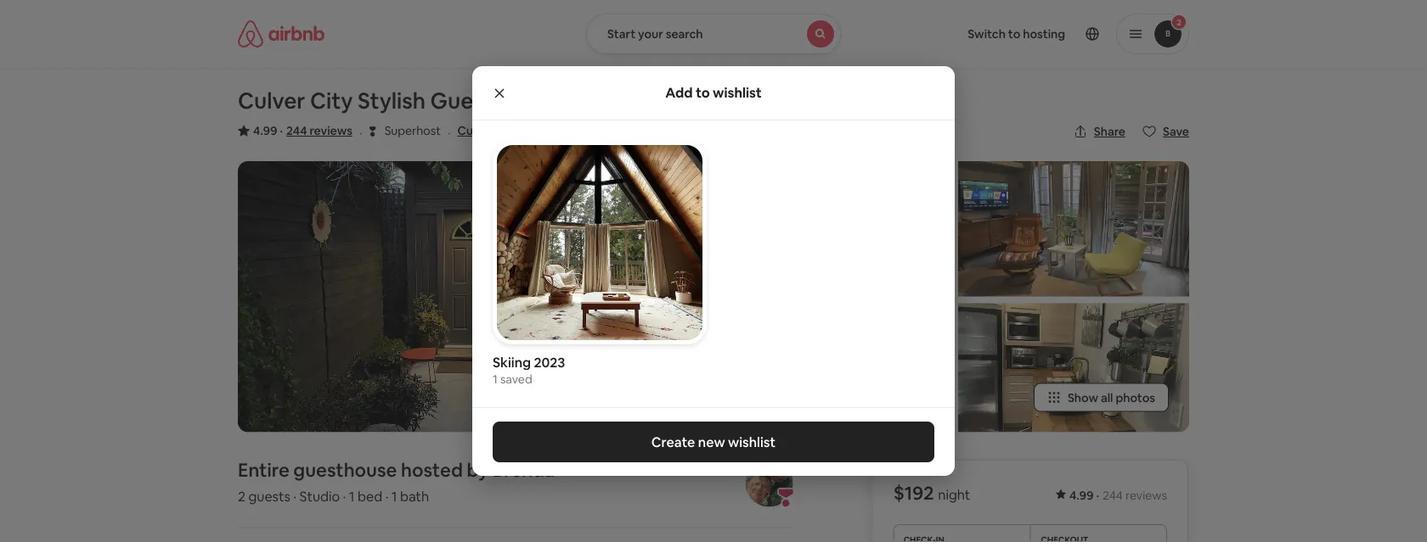 Task type: describe. For each thing, give the bounding box(es) containing it.
culver city stylish guesthouse
[[238, 87, 556, 115]]

save
[[1163, 124, 1189, 139]]

add
[[665, 84, 693, 102]]

2023
[[534, 354, 565, 371]]

󰀃
[[369, 123, 376, 139]]

$192 night
[[893, 481, 970, 505]]

saved
[[500, 372, 532, 387]]

Start your search search field
[[586, 14, 841, 54]]

$192
[[893, 481, 934, 505]]

superhost
[[385, 123, 441, 138]]

photos
[[1116, 390, 1155, 406]]

profile element
[[861, 0, 1189, 68]]

create
[[651, 434, 695, 451]]

french doors to private patio. image
[[958, 161, 1189, 297]]

show
[[1068, 390, 1098, 406]]

start your search button
[[586, 14, 841, 54]]

search
[[666, 26, 703, 42]]

1 vertical spatial 4.99
[[1070, 488, 1094, 503]]

guesthouse
[[430, 87, 556, 115]]

hosted
[[401, 459, 463, 483]]

244 reviews button
[[286, 122, 352, 139]]

skiing
[[493, 354, 531, 371]]

wishlist for add to wishlist
[[713, 84, 762, 102]]

guests
[[249, 488, 290, 506]]

entire guesthouse hosted by brenda 2 guests · studio · 1 bed · 1 bath
[[238, 459, 555, 506]]

entire
[[238, 459, 289, 483]]

share button
[[1067, 117, 1132, 146]]

wishlist for create new wishlist
[[728, 434, 776, 451]]

1 inside the skiing 2023 1 saved
[[493, 372, 498, 387]]

by brenda
[[467, 459, 555, 483]]

front entry door of guesthouse image
[[238, 161, 714, 433]]

skiing 2023 1 saved
[[493, 354, 565, 387]]

1 horizontal spatial reviews
[[1126, 488, 1167, 503]]

0 horizontal spatial 1
[[349, 488, 355, 506]]



Task type: vqa. For each thing, say whether or not it's contained in the screenshot.
"·" within CHEF TOUR OF PIKE PLACE MARKET group
no



Task type: locate. For each thing, give the bounding box(es) containing it.
reviews
[[310, 123, 352, 138], [1126, 488, 1167, 503]]

1
[[493, 372, 498, 387], [349, 488, 355, 506], [392, 488, 397, 506]]

bed
[[358, 488, 382, 506]]

·
[[280, 123, 283, 138], [359, 124, 362, 141], [448, 124, 451, 141], [1096, 488, 1099, 503], [293, 488, 297, 506], [343, 488, 346, 506], [385, 488, 389, 506]]

culver city, california, united states button
[[458, 121, 660, 141]]

brenda is a superhost. learn more about brenda. image
[[745, 460, 793, 508], [745, 460, 793, 508]]

2 horizontal spatial 1
[[493, 372, 498, 387]]

0 vertical spatial 4.99 · 244 reviews
[[253, 123, 352, 138]]

stylish
[[358, 87, 426, 115]]

california,
[[524, 123, 581, 138]]

1 horizontal spatial 4.99 · 244 reviews
[[1070, 488, 1167, 503]]

city,
[[496, 123, 522, 138]]

0 horizontal spatial 4.99 · 244 reviews
[[253, 123, 352, 138]]

show all photos button
[[1034, 383, 1169, 412]]

1 vertical spatial 244
[[1103, 488, 1123, 503]]

0 vertical spatial culver
[[238, 87, 305, 115]]

bathroom image
[[720, 304, 952, 433]]

1 horizontal spatial 4.99
[[1070, 488, 1094, 503]]

states
[[624, 123, 660, 138]]

create new wishlist
[[651, 434, 776, 451]]

guesthouse
[[293, 459, 397, 483]]

create new wishlist button
[[493, 422, 935, 463]]

culver inside · culver city, california, united states
[[458, 123, 494, 138]]

wishlist
[[713, 84, 762, 102], [728, 434, 776, 451]]

share
[[1094, 124, 1126, 139]]

1 horizontal spatial 1
[[392, 488, 397, 506]]

bath
[[400, 488, 429, 506]]

all
[[1101, 390, 1113, 406]]

wishlist right new at bottom
[[728, 434, 776, 451]]

start your search
[[607, 26, 703, 42]]

wishlist inside button
[[728, 434, 776, 451]]

0 vertical spatial 244
[[286, 123, 307, 138]]

0 vertical spatial 4.99
[[253, 123, 277, 138]]

start
[[607, 26, 636, 42]]

united
[[584, 123, 621, 138]]

1 horizontal spatial culver
[[458, 123, 494, 138]]

add to wishlist
[[665, 84, 762, 102]]

your
[[638, 26, 663, 42]]

culver left city,
[[458, 123, 494, 138]]

1 left bath
[[392, 488, 397, 506]]

night
[[938, 486, 970, 504]]

2
[[238, 488, 246, 506]]

1 left bed
[[349, 488, 355, 506]]

0 horizontal spatial 244
[[286, 123, 307, 138]]

· culver city, california, united states
[[448, 123, 660, 141]]

0 horizontal spatial culver
[[238, 87, 305, 115]]

0 horizontal spatial reviews
[[310, 123, 352, 138]]

1 vertical spatial reviews
[[1126, 488, 1167, 503]]

1 vertical spatial wishlist
[[728, 434, 776, 451]]

0 vertical spatial wishlist
[[713, 84, 762, 102]]

1 horizontal spatial 244
[[1103, 488, 1123, 503]]

0 vertical spatial reviews
[[310, 123, 352, 138]]

0 horizontal spatial 4.99
[[253, 123, 277, 138]]

wishlist for skiing 2023, 1 saved group
[[493, 141, 707, 387]]

1 vertical spatial 4.99 · 244 reviews
[[1070, 488, 1167, 503]]

show all photos
[[1068, 390, 1155, 406]]

culver up the 244 reviews button
[[238, 87, 305, 115]]

1 left saved
[[493, 372, 498, 387]]

add to wishlist dialog
[[472, 66, 955, 477]]

kitchen with full refrigerator, microwave & toaster-air fry convection oven. image
[[958, 304, 1189, 433]]

· inside · culver city, california, united states
[[448, 124, 451, 141]]

to
[[696, 84, 710, 102]]

244
[[286, 123, 307, 138], [1103, 488, 1123, 503]]

1 vertical spatial culver
[[458, 123, 494, 138]]

4.99
[[253, 123, 277, 138], [1070, 488, 1094, 503]]

4.99 · 244 reviews
[[253, 123, 352, 138], [1070, 488, 1167, 503]]

city
[[310, 87, 353, 115]]

wishlist right the to
[[713, 84, 762, 102]]

culver
[[238, 87, 305, 115], [458, 123, 494, 138]]

save button
[[1136, 117, 1196, 146]]

studio
[[300, 488, 340, 506]]

new
[[698, 434, 725, 451]]



